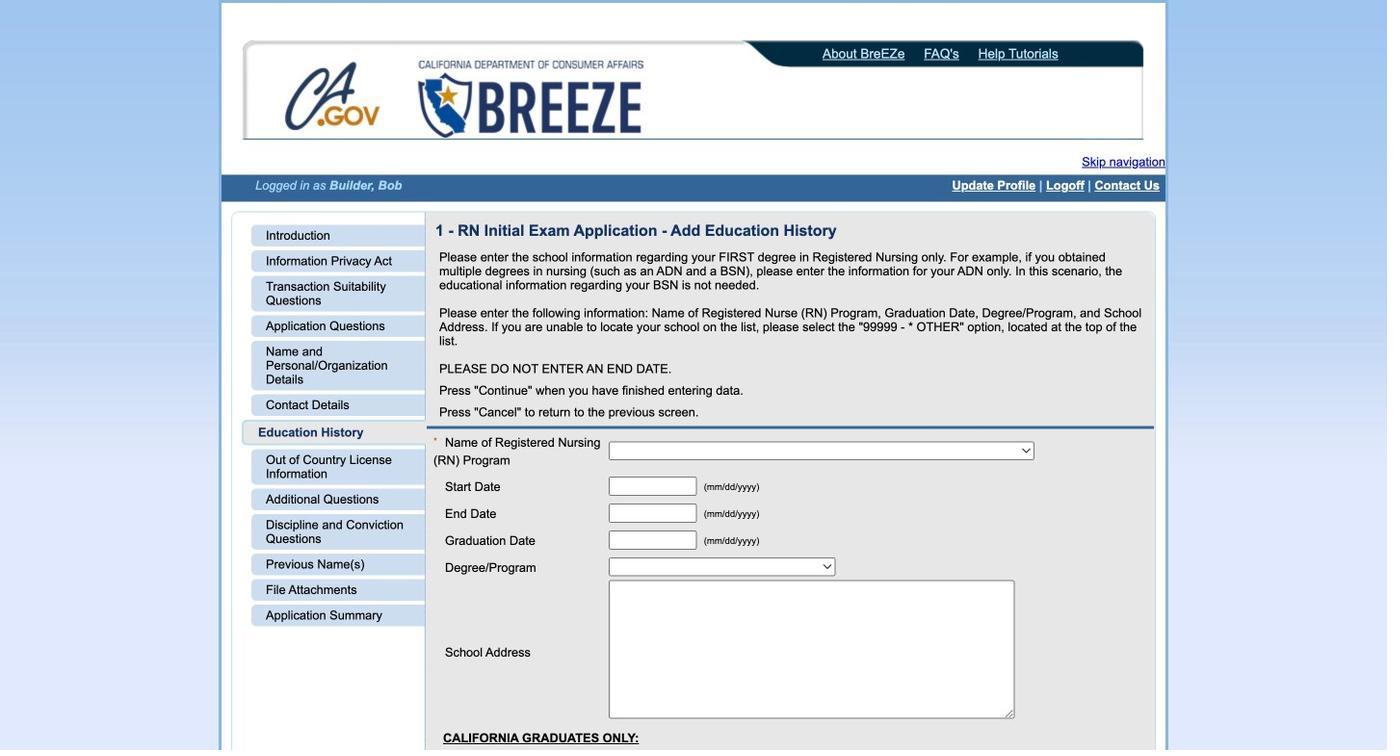 Task type: describe. For each thing, give the bounding box(es) containing it.
ca.gov image
[[284, 61, 382, 136]]

state of california breeze image
[[414, 61, 647, 138]]



Task type: locate. For each thing, give the bounding box(es) containing it.
None text field
[[609, 504, 697, 523], [609, 531, 697, 550], [609, 504, 697, 523], [609, 531, 697, 550]]

None text field
[[609, 477, 697, 496], [609, 580, 1015, 719], [609, 477, 697, 496], [609, 580, 1015, 719]]



Task type: vqa. For each thing, say whether or not it's contained in the screenshot.
  radio to the top
no



